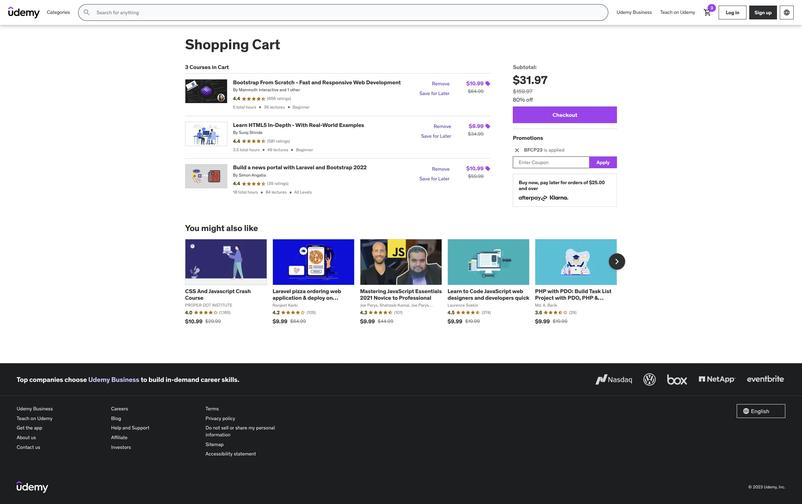 Task type: describe. For each thing, give the bounding box(es) containing it.
sell
[[221, 425, 229, 432]]

contact us link
[[17, 443, 106, 453]]

0 horizontal spatial teach on udemy link
[[17, 414, 106, 424]]

top companies choose udemy business to build in-demand career skills.
[[17, 376, 239, 384]]

xxsmall image for news
[[288, 190, 293, 195]]

you
[[185, 223, 200, 234]]

3 courses in cart
[[185, 64, 229, 71]]

contact
[[17, 445, 34, 451]]

applied
[[549, 147, 565, 153]]

skills.
[[222, 376, 239, 384]]

laravel inside build a news portal with laravel and bootstrap 2022 by simon angatia
[[296, 164, 315, 171]]

in-
[[268, 122, 275, 128]]

sitemap
[[206, 442, 224, 448]]

list
[[602, 288, 612, 295]]

remove for bootstrap from scratch - fast and responsive web development
[[432, 81, 450, 87]]

apply
[[597, 159, 610, 166]]

18
[[233, 190, 237, 195]]

mastering javascript essentials 2021 novice to professional
[[360, 288, 442, 302]]

code
[[470, 288, 483, 295]]

ratings) for depth
[[276, 139, 290, 144]]

blog
[[111, 416, 121, 422]]

privacy policy link
[[206, 414, 295, 424]]

Search for anything text field
[[95, 7, 600, 18]]

total for learn
[[240, 147, 248, 152]]

4.4 for bootstrap from scratch - fast and responsive web development
[[233, 96, 240, 102]]

terms link
[[206, 405, 295, 414]]

with left pdo, at the right
[[555, 295, 567, 302]]

all
[[294, 190, 299, 195]]

0 vertical spatial small image
[[514, 147, 521, 154]]

laravel inside laravel pizza ordering web application & deploy on cloudways
[[273, 288, 291, 295]]

task
[[589, 288, 601, 295]]

learn for learn html5 in-depth - with real-world examples by suraj shinde
[[233, 122, 248, 128]]

0 vertical spatial on
[[674, 9, 679, 15]]

designers
[[448, 295, 473, 302]]

hours for html5
[[249, 147, 260, 152]]

$10.99 $64.99
[[467, 80, 484, 95]]

& inside laravel pizza ordering web application & deploy on cloudways
[[303, 295, 307, 302]]

build inside php with pdo: build task list project with pdo, php & mysql
[[575, 288, 588, 295]]

coupon icon image for development
[[485, 81, 491, 87]]

remove button for examples
[[434, 122, 452, 132]]

beginner for -
[[296, 147, 313, 152]]

(581 ratings)
[[267, 139, 290, 144]]

interactive
[[259, 87, 279, 93]]

all levels
[[294, 190, 312, 195]]

web inside learn to code javascript web designers and developers quick
[[513, 288, 524, 295]]

by for bootstrap
[[233, 87, 238, 93]]

36
[[264, 105, 269, 110]]

(39 ratings)
[[267, 181, 289, 186]]

careers blog help and support affiliate investors
[[111, 406, 149, 451]]

companies
[[29, 376, 63, 384]]

& inside php with pdo: build task list project with pdo, php & mysql
[[595, 295, 598, 302]]

© 2023 udemy, inc.
[[749, 485, 786, 490]]

over
[[529, 186, 538, 192]]

personal
[[256, 425, 275, 432]]

pay
[[540, 180, 549, 186]]

investors link
[[111, 443, 200, 453]]

help
[[111, 425, 121, 432]]

submit search image
[[83, 8, 91, 17]]

the
[[26, 425, 33, 432]]

4.4 for learn html5 in-depth - with real-world examples
[[233, 138, 240, 144]]

80%
[[513, 96, 525, 103]]

remove save for later for 2022
[[420, 166, 450, 182]]

nasdaq image
[[594, 373, 634, 388]]

0 horizontal spatial in
[[212, 64, 217, 71]]

$10.99 for bootstrap from scratch - fast and responsive web development
[[467, 80, 484, 87]]

buy
[[519, 180, 528, 186]]

84
[[266, 190, 271, 195]]

for inside buy now, pay later for orders of $25.00 and over
[[561, 180, 567, 186]]

2022
[[354, 164, 367, 171]]

pdo:
[[560, 288, 574, 295]]

php with pdo: build task list project with pdo, php & mysql link
[[535, 288, 612, 308]]

xxsmall image for scratch
[[286, 105, 291, 110]]

to for top companies choose udemy business to build in-demand career skills.
[[141, 376, 147, 384]]

0 horizontal spatial php
[[535, 288, 547, 295]]

like
[[244, 223, 258, 234]]

laravel pizza ordering web application & deploy on cloudways
[[273, 288, 341, 308]]

next image
[[612, 256, 623, 268]]

remove for build a news portal with laravel and bootstrap 2022
[[432, 166, 450, 172]]

log in
[[726, 9, 740, 15]]

xxsmall image for in-
[[290, 148, 295, 152]]

quick
[[515, 295, 530, 302]]

terms privacy policy do not sell or share my personal information sitemap accessibility statement
[[206, 406, 275, 458]]

84 lectures
[[266, 190, 287, 195]]

learn to code javascript web designers and developers quick
[[448, 288, 530, 302]]

bfcp23
[[524, 147, 543, 153]]

portal
[[267, 164, 282, 171]]

also
[[226, 223, 242, 234]]

netapp image
[[698, 373, 738, 388]]

eventbrite image
[[746, 373, 786, 388]]

career
[[201, 376, 220, 384]]

deploy
[[308, 295, 325, 302]]

choose a language image
[[784, 9, 791, 16]]

(656
[[267, 96, 276, 101]]

blog link
[[111, 414, 200, 424]]

learn to code javascript web designers and developers quick link
[[448, 288, 530, 302]]

demand
[[174, 376, 199, 384]]

by for build
[[233, 172, 238, 178]]

do not sell or share my personal information button
[[206, 424, 295, 440]]

total for build
[[238, 190, 247, 195]]

Enter Coupon text field
[[513, 157, 590, 169]]

656 ratings element
[[267, 96, 291, 102]]

by for learn
[[233, 130, 238, 135]]

save for later button for build a news portal with laravel and bootstrap 2022
[[420, 174, 450, 184]]

0 vertical spatial cart
[[252, 36, 280, 53]]

ordering
[[307, 288, 329, 295]]

bfcp23 is applied
[[524, 147, 565, 153]]

you might also like
[[185, 223, 258, 234]]

levels
[[300, 190, 312, 195]]

from
[[260, 79, 274, 86]]

about us link
[[17, 434, 106, 443]]

for for build a news portal with laravel and bootstrap 2022
[[431, 176, 437, 182]]

and inside buy now, pay later for orders of $25.00 and over
[[519, 186, 528, 192]]

ratings) for portal
[[275, 181, 289, 186]]

save for later button for learn html5 in-depth - with real-world examples
[[421, 132, 452, 141]]

privacy
[[206, 416, 221, 422]]

accessibility statement link
[[206, 450, 295, 460]]

1 vertical spatial us
[[35, 445, 40, 451]]

for for learn html5 in-depth - with real-world examples
[[433, 133, 439, 139]]

small image inside english button
[[743, 408, 750, 415]]

categories
[[47, 9, 70, 15]]

0 vertical spatial udemy business link
[[613, 4, 656, 21]]

statement
[[234, 451, 256, 458]]

orders
[[568, 180, 583, 186]]

javascript
[[209, 288, 235, 295]]

$64.99
[[468, 88, 484, 95]]

1 horizontal spatial php
[[582, 295, 594, 302]]

policy
[[223, 416, 235, 422]]

application
[[273, 295, 302, 302]]

checkout
[[553, 111, 578, 118]]

app
[[34, 425, 42, 432]]

teach on udemy
[[661, 9, 695, 15]]

hours for a
[[248, 190, 258, 195]]

pdo,
[[568, 295, 581, 302]]

1
[[288, 87, 289, 93]]

0 vertical spatial us
[[31, 435, 36, 441]]

business for udemy business
[[633, 9, 652, 15]]

bootstrap from scratch - fast and responsive web development by mammoth interactive and 1 other
[[233, 79, 401, 93]]

buy now, pay later for orders of $25.00 and over
[[519, 180, 605, 192]]

careers
[[111, 406, 128, 412]]

1 vertical spatial udemy image
[[17, 482, 48, 494]]

get the app link
[[17, 424, 106, 434]]

web
[[353, 79, 365, 86]]

later for examples
[[440, 133, 452, 139]]

shopping
[[185, 36, 249, 53]]

angatia
[[252, 172, 266, 178]]

javascript inside mastering javascript essentials 2021 novice to professional
[[387, 288, 414, 295]]

xxsmall image left '36'
[[258, 105, 263, 110]]

to for mastering javascript essentials 2021 novice to professional
[[393, 295, 398, 302]]

remove save for later for examples
[[421, 123, 452, 139]]

2 vertical spatial udemy business link
[[17, 405, 106, 414]]



Task type: locate. For each thing, give the bounding box(es) containing it.
3 for 3
[[711, 5, 713, 10]]

small image left 'bfcp23'
[[514, 147, 521, 154]]

for
[[431, 90, 437, 97], [433, 133, 439, 139], [431, 176, 437, 182], [561, 180, 567, 186]]

2 vertical spatial lectures
[[272, 190, 287, 195]]

lectures
[[270, 105, 285, 110], [273, 147, 288, 152], [272, 190, 287, 195]]

us
[[31, 435, 36, 441], [35, 445, 40, 451]]

information
[[206, 432, 231, 438]]

0 vertical spatial save
[[420, 90, 430, 97]]

terms
[[206, 406, 219, 412]]

save for examples
[[421, 133, 432, 139]]

learn html5 in-depth - with real-world examples link
[[233, 122, 364, 128]]

sitemap link
[[206, 440, 295, 450]]

2 vertical spatial remove save for later
[[420, 166, 450, 182]]

- inside bootstrap from scratch - fast and responsive web development by mammoth interactive and 1 other
[[296, 79, 298, 86]]

beginner up with
[[293, 105, 310, 110]]

2 vertical spatial coupon icon image
[[485, 166, 491, 172]]

0 vertical spatial laravel
[[296, 164, 315, 171]]

save for 2022
[[420, 176, 430, 182]]

0 vertical spatial business
[[633, 9, 652, 15]]

help and support link
[[111, 424, 200, 434]]

crash
[[236, 288, 251, 295]]

2 vertical spatial by
[[233, 172, 238, 178]]

3 for 3 courses in cart
[[185, 64, 188, 71]]

coupon icon image for 2022
[[485, 166, 491, 172]]

0 vertical spatial udemy image
[[8, 7, 40, 18]]

later left '$34.99'
[[440, 133, 452, 139]]

shopping cart with 3 items image
[[704, 8, 712, 17]]

remove left $10.99 $64.99
[[432, 81, 450, 87]]

hours
[[246, 105, 256, 110], [249, 147, 260, 152], [248, 190, 258, 195]]

1 vertical spatial -
[[292, 122, 294, 128]]

0 horizontal spatial to
[[141, 376, 147, 384]]

shopping cart
[[185, 36, 280, 53]]

ratings) down 1
[[277, 96, 291, 101]]

and inside careers blog help and support affiliate investors
[[123, 425, 131, 432]]

5 total hours
[[233, 105, 256, 110]]

3 4.4 from the top
[[233, 181, 240, 187]]

professional
[[399, 295, 431, 302]]

2 horizontal spatial business
[[633, 9, 652, 15]]

inc.
[[779, 485, 786, 490]]

1 horizontal spatial to
[[393, 295, 398, 302]]

remove for learn html5 in-depth - with real-world examples
[[434, 123, 452, 130]]

laravel pizza ordering web application & deploy on cloudways link
[[273, 288, 341, 308]]

udemy image
[[8, 7, 40, 18], [17, 482, 48, 494]]

real-
[[309, 122, 323, 128]]

xxsmall image left all
[[288, 190, 293, 195]]

bootstrap inside build a news portal with laravel and bootstrap 2022 by simon angatia
[[327, 164, 352, 171]]

total right 18
[[238, 190, 247, 195]]

later left $10.99 $64.99
[[439, 90, 450, 97]]

log in link
[[719, 6, 747, 19]]

$159.97
[[513, 88, 533, 95]]

total right 3.5
[[240, 147, 248, 152]]

0 vertical spatial $10.99
[[467, 80, 484, 87]]

0 horizontal spatial 3
[[185, 64, 188, 71]]

0 horizontal spatial javascript
[[387, 288, 414, 295]]

2 vertical spatial 4.4
[[233, 181, 240, 187]]

1 coupon icon image from the top
[[485, 81, 491, 87]]

1 horizontal spatial bootstrap
[[327, 164, 352, 171]]

1 $10.99 from the top
[[467, 80, 484, 87]]

coupon icon image for examples
[[485, 124, 491, 129]]

1 & from the left
[[303, 295, 307, 302]]

teach up "get"
[[17, 416, 29, 422]]

build up simon
[[233, 164, 247, 171]]

0 vertical spatial teach
[[661, 9, 673, 15]]

learn left code
[[448, 288, 462, 295]]

laravel
[[296, 164, 315, 171], [273, 288, 291, 295]]

0 horizontal spatial laravel
[[273, 288, 291, 295]]

1 horizontal spatial 3
[[711, 5, 713, 10]]

business
[[633, 9, 652, 15], [111, 376, 139, 384], [33, 406, 53, 412]]

4.4 up 3.5
[[233, 138, 240, 144]]

36 lectures
[[264, 105, 285, 110]]

lectures down 581 ratings element
[[273, 147, 288, 152]]

by left simon
[[233, 172, 238, 178]]

to inside learn to code javascript web designers and developers quick
[[463, 288, 469, 295]]

hours for from
[[246, 105, 256, 110]]

1 vertical spatial in
[[212, 64, 217, 71]]

2 vertical spatial business
[[33, 406, 53, 412]]

to right novice
[[393, 295, 398, 302]]

5
[[233, 105, 236, 110]]

2 by from the top
[[233, 130, 238, 135]]

ratings) up 49 lectures
[[276, 139, 290, 144]]

0 vertical spatial beginner
[[293, 105, 310, 110]]

coupon icon image right $10.99 $59.99
[[485, 166, 491, 172]]

subtotal:
[[513, 64, 537, 71]]

1 vertical spatial build
[[575, 288, 588, 295]]

remove button left $10.99 $59.99
[[432, 164, 450, 174]]

2 vertical spatial save for later button
[[420, 174, 450, 184]]

get
[[17, 425, 25, 432]]

with inside build a news portal with laravel and bootstrap 2022 by simon angatia
[[283, 164, 295, 171]]

might
[[201, 223, 225, 234]]

build
[[149, 376, 164, 384]]

4.4 for build a news portal with laravel and bootstrap 2022
[[233, 181, 240, 187]]

project
[[535, 295, 554, 302]]

and inside learn to code javascript web designers and developers quick
[[475, 295, 484, 302]]

1 by from the top
[[233, 87, 238, 93]]

4.4 up 5
[[233, 96, 240, 102]]

build inside build a news portal with laravel and bootstrap 2022 by simon angatia
[[233, 164, 247, 171]]

in inside log in link
[[736, 9, 740, 15]]

udemy business teach on udemy get the app about us contact us
[[17, 406, 53, 451]]

$9.99
[[469, 123, 484, 129]]

us right about
[[31, 435, 36, 441]]

mastering javascript essentials 2021 novice to professional link
[[360, 288, 442, 302]]

with right portal
[[283, 164, 295, 171]]

1 horizontal spatial learn
[[448, 288, 462, 295]]

1 vertical spatial 4.4
[[233, 138, 240, 144]]

udemy,
[[764, 485, 778, 490]]

1 vertical spatial learn
[[448, 288, 462, 295]]

- up other
[[296, 79, 298, 86]]

by inside bootstrap from scratch - fast and responsive web development by mammoth interactive and 1 other
[[233, 87, 238, 93]]

2 & from the left
[[595, 295, 598, 302]]

1 vertical spatial later
[[440, 133, 452, 139]]

investors
[[111, 445, 131, 451]]

0 vertical spatial total
[[236, 105, 245, 110]]

0 vertical spatial learn
[[233, 122, 248, 128]]

up
[[766, 9, 772, 15]]

1 vertical spatial total
[[240, 147, 248, 152]]

0 vertical spatial save for later button
[[420, 89, 450, 99]]

lectures down 39 ratings element
[[272, 190, 287, 195]]

lectures down 656 ratings 'element'
[[270, 105, 285, 110]]

2 javascript from the left
[[484, 288, 511, 295]]

ratings) up the 84 lectures
[[275, 181, 289, 186]]

0 horizontal spatial learn
[[233, 122, 248, 128]]

teach right udemy business
[[661, 9, 673, 15]]

1 vertical spatial bootstrap
[[327, 164, 352, 171]]

1 vertical spatial udemy business link
[[88, 376, 139, 384]]

1 horizontal spatial in
[[736, 9, 740, 15]]

learn inside learn to code javascript web designers and developers quick
[[448, 288, 462, 295]]

0 vertical spatial coupon icon image
[[485, 81, 491, 87]]

later for 2022
[[439, 176, 450, 182]]

0 horizontal spatial cart
[[218, 64, 229, 71]]

english
[[751, 408, 770, 415]]

javascript inside learn to code javascript web designers and developers quick
[[484, 288, 511, 295]]

$10.99 up the $64.99
[[467, 80, 484, 87]]

bootstrap from scratch - fast and responsive web development link
[[233, 79, 401, 86]]

fast
[[299, 79, 310, 86]]

0 vertical spatial bootstrap
[[233, 79, 259, 86]]

0 vertical spatial remove save for later
[[420, 81, 450, 97]]

to inside mastering javascript essentials 2021 novice to professional
[[393, 295, 398, 302]]

1 4.4 from the top
[[233, 96, 240, 102]]

beginner up build a news portal with laravel and bootstrap 2022 link
[[296, 147, 313, 152]]

-
[[296, 79, 298, 86], [292, 122, 294, 128]]

1 vertical spatial 3
[[185, 64, 188, 71]]

1 vertical spatial laravel
[[273, 288, 291, 295]]

0 vertical spatial remove
[[432, 81, 450, 87]]

top
[[17, 376, 28, 384]]

1 horizontal spatial on
[[326, 295, 333, 302]]

remove
[[432, 81, 450, 87], [434, 123, 452, 130], [432, 166, 450, 172]]

small image
[[514, 147, 521, 154], [743, 408, 750, 415]]

3 left courses
[[185, 64, 188, 71]]

remove save for later for development
[[420, 81, 450, 97]]

1 vertical spatial teach
[[17, 416, 29, 422]]

0 horizontal spatial teach
[[17, 416, 29, 422]]

bootstrap inside bootstrap from scratch - fast and responsive web development by mammoth interactive and 1 other
[[233, 79, 259, 86]]

1 vertical spatial beginner
[[296, 147, 313, 152]]

laravel up levels
[[296, 164, 315, 171]]

business inside "udemy business teach on udemy get the app about us contact us"
[[33, 406, 53, 412]]

on inside laravel pizza ordering web application & deploy on cloudways
[[326, 295, 333, 302]]

apply button
[[590, 157, 617, 169]]

2 vertical spatial later
[[439, 176, 450, 182]]

remove button for 2022
[[432, 164, 450, 174]]

1 vertical spatial remove
[[434, 123, 452, 130]]

3 by from the top
[[233, 172, 238, 178]]

build a news portal with laravel and bootstrap 2022 link
[[233, 164, 367, 171]]

1 javascript from the left
[[387, 288, 414, 295]]

affiliate
[[111, 435, 128, 441]]

examples
[[339, 122, 364, 128]]

save for later button for bootstrap from scratch - fast and responsive web development
[[420, 89, 450, 99]]

581 ratings element
[[267, 139, 290, 144]]

hours left 49
[[249, 147, 260, 152]]

0 vertical spatial teach on udemy link
[[656, 4, 700, 21]]

$10.99 for build a news portal with laravel and bootstrap 2022
[[467, 165, 484, 172]]

other
[[290, 87, 300, 93]]

0 vertical spatial lectures
[[270, 105, 285, 110]]

ratings) inside 39 ratings element
[[275, 181, 289, 186]]

total for bootstrap
[[236, 105, 245, 110]]

2 vertical spatial hours
[[248, 190, 258, 195]]

1 web from the left
[[330, 288, 341, 295]]

0 vertical spatial remove button
[[432, 79, 450, 89]]

$10.99
[[467, 80, 484, 87], [467, 165, 484, 172]]

1 vertical spatial ratings)
[[276, 139, 290, 144]]

remove button
[[432, 79, 450, 89], [434, 122, 452, 132], [432, 164, 450, 174]]

us right contact
[[35, 445, 40, 451]]

web inside laravel pizza ordering web application & deploy on cloudways
[[330, 288, 341, 295]]

remove save for later
[[420, 81, 450, 97], [421, 123, 452, 139], [420, 166, 450, 182]]

php with pdo: build task list project with pdo, php & mysql
[[535, 288, 612, 308]]

(39
[[267, 181, 274, 186]]

hours left xxsmall image
[[248, 190, 258, 195]]

beginner
[[293, 105, 310, 110], [296, 147, 313, 152]]

mastering
[[360, 288, 386, 295]]

3 left log at the top right of page
[[711, 5, 713, 10]]

in right log at the top right of page
[[736, 9, 740, 15]]

by left suraj
[[233, 130, 238, 135]]

bootstrap left 2022
[[327, 164, 352, 171]]

49 lectures
[[267, 147, 288, 152]]

total right 5
[[236, 105, 245, 110]]

1 vertical spatial small image
[[743, 408, 750, 415]]

1 vertical spatial remove save for later
[[421, 123, 452, 139]]

to left build
[[141, 376, 147, 384]]

coupon icon image right $9.99 at top right
[[485, 124, 491, 129]]

web left project
[[513, 288, 524, 295]]

remove left $9.99 $34.99
[[434, 123, 452, 130]]

box image
[[666, 373, 689, 388]]

build left task
[[575, 288, 588, 295]]

business for udemy business teach on udemy get the app about us contact us
[[33, 406, 53, 412]]

and
[[197, 288, 208, 295]]

small image left 'english'
[[743, 408, 750, 415]]

volkswagen image
[[642, 373, 658, 388]]

2 vertical spatial total
[[238, 190, 247, 195]]

save for development
[[420, 90, 430, 97]]

in
[[736, 9, 740, 15], [212, 64, 217, 71]]

subtotal: $31.97 $159.97 80% off
[[513, 64, 548, 103]]

with left the pdo:
[[548, 288, 559, 295]]

php right pdo, at the right
[[582, 295, 594, 302]]

and inside build a news portal with laravel and bootstrap 2022 by simon angatia
[[316, 164, 325, 171]]

beginner for fast
[[293, 105, 310, 110]]

sign up link
[[750, 6, 777, 19]]

2 coupon icon image from the top
[[485, 124, 491, 129]]

- left with
[[292, 122, 294, 128]]

on up the
[[31, 416, 36, 422]]

&
[[303, 295, 307, 302], [595, 295, 598, 302]]

xxsmall image left 49
[[261, 148, 266, 152]]

cloudways
[[273, 301, 300, 308]]

promotions
[[513, 135, 543, 141]]

laravel up cloudways
[[273, 288, 291, 295]]

now,
[[529, 180, 539, 186]]

coupon icon image right $10.99 $64.99
[[485, 81, 491, 87]]

3
[[711, 5, 713, 10], [185, 64, 188, 71]]

remove button left $10.99 $64.99
[[432, 79, 450, 89]]

- inside learn html5 in-depth - with real-world examples by suraj shinde
[[292, 122, 294, 128]]

by inside learn html5 in-depth - with real-world examples by suraj shinde
[[233, 130, 238, 135]]

teach on udemy link left shopping cart with 3 items icon
[[656, 4, 700, 21]]

remove button for development
[[432, 79, 450, 89]]

teach inside "udemy business teach on udemy get the app about us contact us"
[[17, 416, 29, 422]]

1 vertical spatial business
[[111, 376, 139, 384]]

learn for learn to code javascript web designers and developers quick
[[448, 288, 462, 295]]

0 vertical spatial by
[[233, 87, 238, 93]]

on right deploy
[[326, 295, 333, 302]]

for for bootstrap from scratch - fast and responsive web development
[[431, 90, 437, 97]]

lectures for news
[[272, 190, 287, 195]]

1 vertical spatial $10.99
[[467, 165, 484, 172]]

3 coupon icon image from the top
[[485, 166, 491, 172]]

my
[[249, 425, 255, 432]]

& left list on the bottom right of the page
[[595, 295, 598, 302]]

2 horizontal spatial to
[[463, 288, 469, 295]]

& left deploy
[[303, 295, 307, 302]]

1 horizontal spatial &
[[595, 295, 598, 302]]

$10.99 up $59.99
[[467, 165, 484, 172]]

of
[[584, 180, 588, 186]]

1 vertical spatial cart
[[218, 64, 229, 71]]

to left code
[[463, 288, 469, 295]]

later for development
[[439, 90, 450, 97]]

learn inside learn html5 in-depth - with real-world examples by suraj shinde
[[233, 122, 248, 128]]

39 ratings element
[[267, 181, 289, 187]]

lectures for scratch
[[270, 105, 285, 110]]

remove button left $9.99 $34.99
[[434, 122, 452, 132]]

by inside build a news portal with laravel and bootstrap 2022 by simon angatia
[[233, 172, 238, 178]]

0 horizontal spatial web
[[330, 288, 341, 295]]

bootstrap
[[233, 79, 259, 86], [327, 164, 352, 171]]

klarna image
[[550, 195, 569, 201]]

3.5
[[233, 147, 239, 152]]

learn up suraj
[[233, 122, 248, 128]]

bootstrap up the 'mammoth'
[[233, 79, 259, 86]]

2 vertical spatial remove button
[[432, 164, 450, 174]]

2021
[[360, 295, 373, 302]]

1 horizontal spatial javascript
[[484, 288, 511, 295]]

xxsmall image
[[260, 190, 264, 195]]

1 vertical spatial hours
[[249, 147, 260, 152]]

careers link
[[111, 405, 200, 414]]

1 horizontal spatial teach on udemy link
[[656, 4, 700, 21]]

ratings) inside 581 ratings element
[[276, 139, 290, 144]]

coupon icon image
[[485, 81, 491, 87], [485, 124, 491, 129], [485, 166, 491, 172]]

49
[[267, 147, 272, 152]]

0 horizontal spatial on
[[31, 416, 36, 422]]

teach on udemy link up about us link at the bottom left of page
[[17, 414, 106, 424]]

not
[[213, 425, 220, 432]]

in right courses
[[212, 64, 217, 71]]

2 4.4 from the top
[[233, 138, 240, 144]]

1 vertical spatial teach on udemy link
[[17, 414, 106, 424]]

carousel element
[[185, 239, 626, 330]]

0 vertical spatial 3
[[711, 5, 713, 10]]

0 horizontal spatial bootstrap
[[233, 79, 259, 86]]

0 vertical spatial later
[[439, 90, 450, 97]]

4.4 up 18
[[233, 181, 240, 187]]

1 vertical spatial coupon icon image
[[485, 124, 491, 129]]

xxsmall image down 656 ratings 'element'
[[286, 105, 291, 110]]

2 $10.99 from the top
[[467, 165, 484, 172]]

on left the 3 link at the right top of page
[[674, 9, 679, 15]]

web right the ordering
[[330, 288, 341, 295]]

2 horizontal spatial on
[[674, 9, 679, 15]]

2 vertical spatial save
[[420, 176, 430, 182]]

1 horizontal spatial business
[[111, 376, 139, 384]]

later left $10.99 $59.99
[[439, 176, 450, 182]]

suraj
[[239, 130, 249, 135]]

1 horizontal spatial build
[[575, 288, 588, 295]]

0 horizontal spatial &
[[303, 295, 307, 302]]

by left the 'mammoth'
[[233, 87, 238, 93]]

0 vertical spatial 4.4
[[233, 96, 240, 102]]

on inside "udemy business teach on udemy get the app about us contact us"
[[31, 416, 36, 422]]

1 vertical spatial by
[[233, 130, 238, 135]]

0 horizontal spatial business
[[33, 406, 53, 412]]

18 total hours
[[233, 190, 258, 195]]

hours left '36'
[[246, 105, 256, 110]]

ratings) inside 656 ratings 'element'
[[277, 96, 291, 101]]

0 vertical spatial -
[[296, 79, 298, 86]]

1 vertical spatial on
[[326, 295, 333, 302]]

0 horizontal spatial -
[[292, 122, 294, 128]]

1 horizontal spatial -
[[296, 79, 298, 86]]

0 horizontal spatial build
[[233, 164, 247, 171]]

2 web from the left
[[513, 288, 524, 295]]

ratings) for -
[[277, 96, 291, 101]]

afterpay image
[[519, 196, 548, 201]]

php up mysql
[[535, 288, 547, 295]]

xxsmall image right 49 lectures
[[290, 148, 295, 152]]

xxsmall image
[[258, 105, 263, 110], [286, 105, 291, 110], [261, 148, 266, 152], [290, 148, 295, 152], [288, 190, 293, 195]]

remove left $10.99 $59.99
[[432, 166, 450, 172]]

1 horizontal spatial teach
[[661, 9, 673, 15]]

web
[[330, 288, 341, 295], [513, 288, 524, 295]]

lectures for in-
[[273, 147, 288, 152]]

development
[[366, 79, 401, 86]]

essentials
[[415, 288, 442, 295]]



Task type: vqa. For each thing, say whether or not it's contained in the screenshot.
All Levels at the top left
yes



